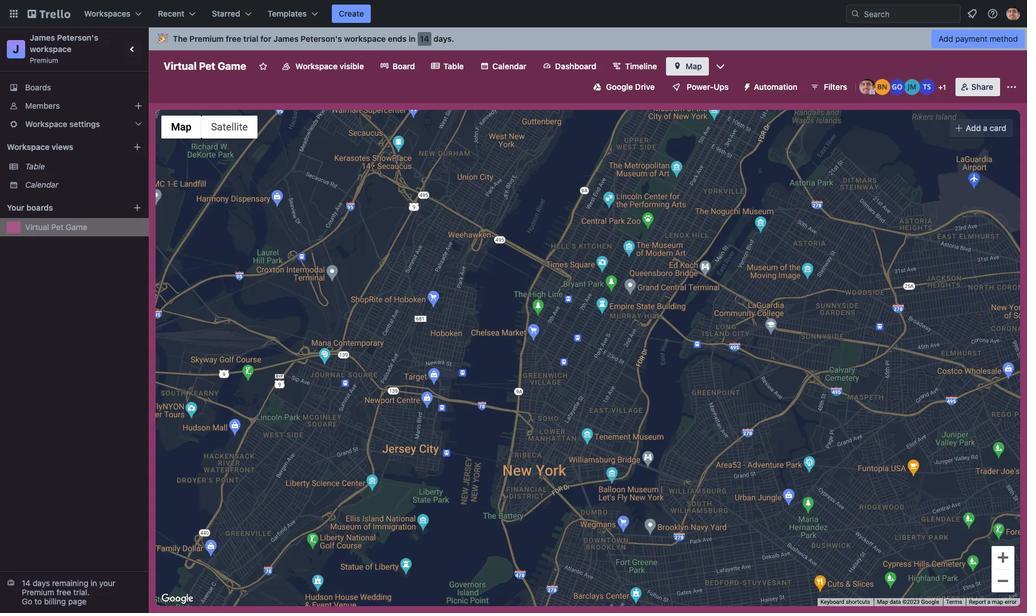 Task type: locate. For each thing, give the bounding box(es) containing it.
0 vertical spatial table link
[[424, 57, 471, 76]]

workspace navigation collapse icon image
[[125, 41, 141, 57]]

1 vertical spatial sm image
[[954, 122, 965, 134]]

0 vertical spatial pet
[[199, 60, 215, 72]]

0 vertical spatial virtual
[[164, 60, 197, 72]]

0 vertical spatial in
[[409, 34, 416, 44]]

a left card
[[983, 123, 988, 133]]

peterson's up the workspace visible button
[[301, 34, 342, 44]]

1 horizontal spatial virtual
[[164, 60, 197, 72]]

to
[[34, 596, 42, 606]]

1 horizontal spatial game
[[218, 60, 246, 72]]

2 vertical spatial workspace
[[7, 142, 50, 152]]

sm image for automation button
[[738, 78, 754, 94]]

sm image inside automation button
[[738, 78, 754, 94]]

1 vertical spatial map
[[171, 121, 192, 133]]

0 horizontal spatial table link
[[25, 161, 142, 172]]

map
[[686, 61, 702, 71], [171, 121, 192, 133], [877, 599, 889, 605]]

0 vertical spatial add
[[939, 34, 954, 44]]

primary element
[[0, 0, 1027, 27]]

workspace right the j on the top
[[30, 44, 72, 54]]

Search field
[[860, 5, 960, 22]]

2 vertical spatial map
[[877, 599, 889, 605]]

james inside james peterson's workspace premium
[[30, 33, 55, 42]]

©2023
[[903, 599, 920, 605]]

workspaces button
[[77, 5, 149, 23]]

templates
[[268, 9, 307, 18]]

power-
[[687, 82, 714, 92]]

pet
[[199, 60, 215, 72], [51, 222, 64, 232]]

days
[[33, 578, 50, 588]]

calendar
[[493, 61, 527, 71], [25, 180, 58, 189]]

google drive button
[[587, 78, 662, 96]]

in
[[409, 34, 416, 44], [91, 578, 97, 588]]

workspace down 🎉 the premium free trial for james peterson's workspace ends in 14 days.
[[296, 61, 338, 71]]

add for add payment method
[[939, 34, 954, 44]]

j link
[[7, 40, 25, 58]]

workspace left views
[[7, 142, 50, 152]]

show menu image
[[1006, 81, 1018, 93]]

calendar link
[[473, 57, 534, 76], [25, 179, 142, 191]]

workspace down create button
[[344, 34, 386, 44]]

0 horizontal spatial google
[[606, 82, 633, 92]]

0 vertical spatial google
[[606, 82, 633, 92]]

back to home image
[[27, 5, 70, 23]]

map button
[[161, 116, 201, 139]]

google
[[606, 82, 633, 92], [922, 599, 940, 605]]

report a map error
[[969, 599, 1017, 605]]

1
[[943, 83, 946, 92]]

virtual pet game down your boards with 1 items 'element'
[[25, 222, 87, 232]]

0 vertical spatial game
[[218, 60, 246, 72]]

1 horizontal spatial 14
[[420, 34, 429, 44]]

data
[[890, 599, 901, 605]]

peterson's down back to home image
[[57, 33, 98, 42]]

workspace visible
[[296, 61, 364, 71]]

customize views image
[[715, 61, 726, 72]]

table down workspace views
[[25, 161, 45, 171]]

1 horizontal spatial pet
[[199, 60, 215, 72]]

google right ©2023
[[922, 599, 940, 605]]

1 vertical spatial virtual
[[25, 222, 49, 232]]

add left payment
[[939, 34, 954, 44]]

workspace inside button
[[296, 61, 338, 71]]

workspace inside popup button
[[25, 119, 67, 129]]

error
[[1005, 599, 1017, 605]]

workspace down members
[[25, 119, 67, 129]]

14 left days
[[22, 578, 30, 588]]

map link
[[666, 57, 709, 76]]

shortcuts
[[846, 599, 870, 605]]

game left star or unstar board image
[[218, 60, 246, 72]]

days.
[[434, 34, 454, 44]]

1 horizontal spatial map
[[686, 61, 702, 71]]

james right for
[[274, 34, 299, 44]]

report
[[969, 599, 986, 605]]

0 horizontal spatial virtual
[[25, 222, 49, 232]]

1 horizontal spatial table
[[444, 61, 464, 71]]

premium inside '14 days remaining in your premium free trial. go to billing page'
[[22, 587, 54, 597]]

satellite
[[211, 121, 248, 133]]

the
[[173, 34, 187, 44]]

0 vertical spatial virtual pet game
[[164, 60, 246, 72]]

add inside add a card link
[[966, 123, 981, 133]]

virtual
[[164, 60, 197, 72], [25, 222, 49, 232]]

virtual pet game down the
[[164, 60, 246, 72]]

add
[[939, 34, 954, 44], [966, 123, 981, 133]]

1 horizontal spatial google
[[922, 599, 940, 605]]

sm image right 'ups'
[[738, 78, 754, 94]]

keyboard shortcuts
[[821, 599, 870, 605]]

0 vertical spatial premium
[[190, 34, 224, 44]]

0 horizontal spatial free
[[57, 587, 71, 597]]

1 horizontal spatial in
[[409, 34, 416, 44]]

create button
[[332, 5, 371, 23]]

1 horizontal spatial add
[[966, 123, 981, 133]]

game inside text box
[[218, 60, 246, 72]]

trial.
[[73, 587, 90, 597]]

0 vertical spatial free
[[226, 34, 241, 44]]

table link down days.
[[424, 57, 471, 76]]

0 horizontal spatial 14
[[22, 578, 30, 588]]

calendar down primary element
[[493, 61, 527, 71]]

map left satellite
[[171, 121, 192, 133]]

table
[[444, 61, 464, 71], [25, 161, 45, 171]]

map left data
[[877, 599, 889, 605]]

page
[[68, 596, 87, 606]]

go to billing page link
[[22, 596, 87, 606]]

virtual down boards at the left top of page
[[25, 222, 49, 232]]

calendar link down primary element
[[473, 57, 534, 76]]

calendar up boards at the left top of page
[[25, 180, 58, 189]]

1 vertical spatial 14
[[22, 578, 30, 588]]

0 horizontal spatial in
[[91, 578, 97, 588]]

virtual pet game inside text box
[[164, 60, 246, 72]]

table link down views
[[25, 161, 142, 172]]

a
[[983, 123, 988, 133], [988, 599, 991, 605]]

open information menu image
[[987, 8, 999, 19]]

filters
[[824, 82, 848, 92]]

google drive
[[606, 82, 655, 92]]

james
[[30, 33, 55, 42], [274, 34, 299, 44]]

filters button
[[807, 78, 851, 96]]

0 vertical spatial table
[[444, 61, 464, 71]]

Board name text field
[[158, 57, 252, 76]]

add left card
[[966, 123, 981, 133]]

0 vertical spatial workspace
[[296, 61, 338, 71]]

0 notifications image
[[966, 7, 979, 21]]

0 horizontal spatial virtual pet game
[[25, 222, 87, 232]]

1 vertical spatial pet
[[51, 222, 64, 232]]

1 vertical spatial calendar link
[[25, 179, 142, 191]]

google image
[[159, 591, 196, 606]]

1 vertical spatial add
[[966, 123, 981, 133]]

google drive icon image
[[594, 83, 602, 91]]

table down days.
[[444, 61, 464, 71]]

map for map popup button
[[171, 121, 192, 133]]

your boards
[[7, 203, 53, 212]]

workspace
[[344, 34, 386, 44], [30, 44, 72, 54]]

0 horizontal spatial workspace
[[30, 44, 72, 54]]

in right ends
[[409, 34, 416, 44]]

for
[[261, 34, 271, 44]]

free
[[226, 34, 241, 44], [57, 587, 71, 597]]

1 vertical spatial workspace
[[25, 119, 67, 129]]

1 vertical spatial virtual pet game
[[25, 222, 87, 232]]

14
[[420, 34, 429, 44], [22, 578, 30, 588]]

a for add
[[983, 123, 988, 133]]

recent button
[[151, 5, 203, 23]]

1 vertical spatial a
[[988, 599, 991, 605]]

a inside add a card link
[[983, 123, 988, 133]]

sm image inside add a card link
[[954, 122, 965, 134]]

calendar link up your boards with 1 items 'element'
[[25, 179, 142, 191]]

0 horizontal spatial calendar link
[[25, 179, 142, 191]]

1 vertical spatial in
[[91, 578, 97, 588]]

timeline link
[[606, 57, 664, 76]]

google right google drive icon
[[606, 82, 633, 92]]

boards
[[26, 203, 53, 212]]

14 left days.
[[420, 34, 429, 44]]

0 horizontal spatial add
[[939, 34, 954, 44]]

ends
[[388, 34, 407, 44]]

game down your boards with 1 items 'element'
[[66, 222, 87, 232]]

2 vertical spatial premium
[[22, 587, 54, 597]]

table link
[[424, 57, 471, 76], [25, 161, 142, 172]]

map inside map popup button
[[171, 121, 192, 133]]

workspace for workspace settings
[[25, 119, 67, 129]]

1 vertical spatial workspace
[[30, 44, 72, 54]]

1 horizontal spatial calendar link
[[473, 57, 534, 76]]

workspace settings
[[25, 119, 100, 129]]

add a card link
[[950, 119, 1014, 137]]

0 vertical spatial sm image
[[738, 78, 754, 94]]

create a view image
[[133, 143, 142, 152]]

menu bar
[[161, 116, 258, 139]]

google inside button
[[606, 82, 633, 92]]

virtual down the
[[164, 60, 197, 72]]

0 vertical spatial workspace
[[344, 34, 386, 44]]

1 horizontal spatial sm image
[[954, 122, 965, 134]]

workspace
[[296, 61, 338, 71], [25, 119, 67, 129], [7, 142, 50, 152]]

game
[[218, 60, 246, 72], [66, 222, 87, 232]]

0 vertical spatial a
[[983, 123, 988, 133]]

0 horizontal spatial map
[[171, 121, 192, 133]]

0 horizontal spatial james
[[30, 33, 55, 42]]

0 vertical spatial calendar link
[[473, 57, 534, 76]]

sm image left add a card
[[954, 122, 965, 134]]

your
[[7, 203, 24, 212]]

go
[[22, 596, 32, 606]]

virtual pet game
[[164, 60, 246, 72], [25, 222, 87, 232]]

templates button
[[261, 5, 325, 23]]

share
[[972, 82, 994, 92]]

map inside map link
[[686, 61, 702, 71]]

map up power- at the right top of page
[[686, 61, 702, 71]]

pet inside text box
[[199, 60, 215, 72]]

sm image
[[738, 78, 754, 94], [954, 122, 965, 134]]

1 horizontal spatial calendar
[[493, 61, 527, 71]]

banner
[[149, 27, 1027, 50]]

james down back to home image
[[30, 33, 55, 42]]

boards
[[25, 82, 51, 92]]

0 vertical spatial map
[[686, 61, 702, 71]]

add inside add payment method link
[[939, 34, 954, 44]]

peterson's
[[57, 33, 98, 42], [301, 34, 342, 44]]

0 horizontal spatial calendar
[[25, 180, 58, 189]]

0 horizontal spatial table
[[25, 161, 45, 171]]

1 vertical spatial game
[[66, 222, 87, 232]]

1 vertical spatial premium
[[30, 56, 58, 65]]

in left your
[[91, 578, 97, 588]]

0 horizontal spatial sm image
[[738, 78, 754, 94]]

2 horizontal spatial map
[[877, 599, 889, 605]]

your boards with 1 items element
[[7, 201, 116, 215]]

workspace settings button
[[0, 115, 149, 133]]

ups
[[714, 82, 729, 92]]

0 horizontal spatial peterson's
[[57, 33, 98, 42]]

a left map
[[988, 599, 991, 605]]

premium inside james peterson's workspace premium
[[30, 56, 58, 65]]

1 vertical spatial free
[[57, 587, 71, 597]]

1 horizontal spatial virtual pet game
[[164, 60, 246, 72]]



Task type: vqa. For each thing, say whether or not it's contained in the screenshot.
rightmost Click to unstar this board. It will be removed from your starred list. icon
no



Task type: describe. For each thing, give the bounding box(es) containing it.
drive
[[635, 82, 655, 92]]

share button
[[956, 78, 1001, 96]]

star or unstar board image
[[259, 62, 268, 71]]

dashboard
[[555, 61, 597, 71]]

workspace visible button
[[275, 57, 371, 76]]

1 vertical spatial calendar
[[25, 180, 58, 189]]

a for report
[[988, 599, 991, 605]]

views
[[52, 142, 73, 152]]

members link
[[0, 97, 149, 115]]

+ 1
[[939, 83, 946, 92]]

in inside '14 days remaining in your premium free trial. go to billing page'
[[91, 578, 97, 588]]

timeline
[[625, 61, 657, 71]]

report a map error link
[[969, 599, 1017, 605]]

1 horizontal spatial james
[[274, 34, 299, 44]]

recent
[[158, 9, 184, 18]]

create
[[339, 9, 364, 18]]

0 horizontal spatial game
[[66, 222, 87, 232]]

keyboard
[[821, 599, 845, 605]]

workspace for workspace visible
[[296, 61, 338, 71]]

james peterson (jamespeterson93) image
[[1007, 7, 1021, 21]]

power-ups button
[[664, 78, 736, 96]]

🎉
[[158, 34, 168, 44]]

+
[[939, 83, 943, 92]]

add payment method link
[[932, 30, 1025, 48]]

virtual pet game link
[[25, 222, 142, 233]]

satellite button
[[201, 116, 258, 139]]

14 days remaining in your premium free trial. go to billing page
[[22, 578, 116, 606]]

j
[[13, 42, 19, 56]]

1 horizontal spatial peterson's
[[301, 34, 342, 44]]

terms link
[[946, 599, 963, 605]]

method
[[990, 34, 1018, 44]]

james peterson (jamespeterson93) image
[[860, 79, 876, 95]]

boards link
[[0, 78, 149, 97]]

workspace views
[[7, 142, 73, 152]]

add a card
[[966, 123, 1007, 133]]

confetti image
[[158, 34, 168, 44]]

0 vertical spatial calendar
[[493, 61, 527, 71]]

0 horizontal spatial pet
[[51, 222, 64, 232]]

settings
[[69, 119, 100, 129]]

automation
[[754, 82, 798, 92]]

trial
[[243, 34, 258, 44]]

banner containing 🎉
[[149, 27, 1027, 50]]

starred
[[212, 9, 240, 18]]

1 vertical spatial table link
[[25, 161, 142, 172]]

terms
[[946, 599, 963, 605]]

14 inside '14 days remaining in your premium free trial. go to billing page'
[[22, 578, 30, 588]]

1 horizontal spatial table link
[[424, 57, 471, 76]]

payment
[[956, 34, 988, 44]]

board link
[[373, 57, 422, 76]]

map data ©2023 google
[[877, 599, 940, 605]]

🎉 the premium free trial for james peterson's workspace ends in 14 days.
[[158, 34, 454, 44]]

sm image for add a card link
[[954, 122, 965, 134]]

add for add a card
[[966, 123, 981, 133]]

1 horizontal spatial workspace
[[344, 34, 386, 44]]

1 horizontal spatial free
[[226, 34, 241, 44]]

power-ups
[[687, 82, 729, 92]]

1 vertical spatial google
[[922, 599, 940, 605]]

card
[[990, 123, 1007, 133]]

jeremy miller (jeremymiller198) image
[[904, 79, 920, 95]]

dashboard link
[[536, 57, 604, 76]]

keyboard shortcuts button
[[821, 598, 870, 606]]

map for map data ©2023 google
[[877, 599, 889, 605]]

add board image
[[133, 203, 142, 212]]

0 vertical spatial 14
[[420, 34, 429, 44]]

remaining
[[52, 578, 88, 588]]

james peterson's workspace premium
[[30, 33, 100, 65]]

board
[[393, 61, 415, 71]]

billing
[[44, 596, 66, 606]]

search image
[[851, 9, 860, 18]]

1 vertical spatial table
[[25, 161, 45, 171]]

visible
[[340, 61, 364, 71]]

members
[[25, 101, 60, 110]]

your
[[99, 578, 116, 588]]

automation button
[[738, 78, 805, 96]]

gary orlando (garyorlando) image
[[889, 79, 905, 95]]

map
[[992, 599, 1004, 605]]

workspace inside james peterson's workspace premium
[[30, 44, 72, 54]]

tara schultz (taraschultz7) image
[[919, 79, 935, 95]]

workspace for workspace views
[[7, 142, 50, 152]]

workspaces
[[84, 9, 131, 18]]

menu bar containing map
[[161, 116, 258, 139]]

james peterson's workspace link
[[30, 33, 100, 54]]

starred button
[[205, 5, 259, 23]]

this member is an admin of this board. image
[[870, 90, 875, 95]]

peterson's inside james peterson's workspace premium
[[57, 33, 98, 42]]

map region
[[102, 25, 1027, 612]]

free inside '14 days remaining in your premium free trial. go to billing page'
[[57, 587, 71, 597]]

add payment method
[[939, 34, 1018, 44]]

ben nelson (bennelson96) image
[[874, 79, 890, 95]]

virtual inside text box
[[164, 60, 197, 72]]



